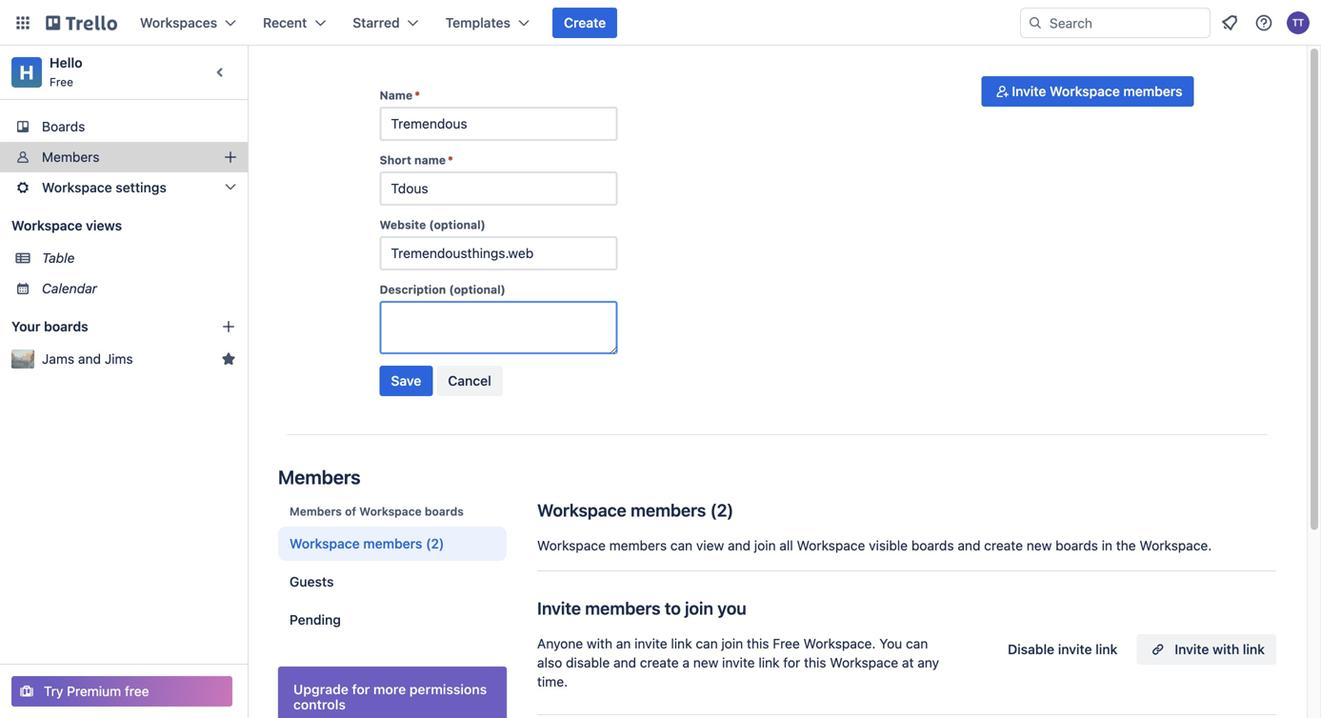 Task type: locate. For each thing, give the bounding box(es) containing it.
can up the at
[[906, 636, 928, 652]]

None text field
[[380, 107, 618, 141], [380, 172, 618, 206], [380, 236, 618, 271], [380, 107, 618, 141], [380, 172, 618, 206], [380, 236, 618, 271]]

and down an
[[614, 655, 637, 671]]

2 horizontal spatial invite
[[1058, 642, 1092, 657]]

boards up jams
[[44, 319, 88, 334]]

workspace. left "you"
[[804, 636, 876, 652]]

members up of
[[278, 466, 361, 488]]

0 horizontal spatial create
[[640, 655, 679, 671]]

1 horizontal spatial invite
[[1012, 83, 1047, 99]]

workspace. right the
[[1140, 538, 1212, 554]]

your boards with 1 items element
[[11, 315, 192, 338]]

workspace members down of
[[290, 536, 422, 552]]

workspace members can view and join all workspace visible boards and create new boards in the workspace.
[[537, 538, 1212, 554]]

create button
[[553, 8, 618, 38]]

members
[[1124, 83, 1183, 99], [631, 500, 706, 521], [363, 536, 422, 552], [609, 538, 667, 554], [585, 598, 661, 619]]

and
[[78, 351, 101, 367], [728, 538, 751, 554], [958, 538, 981, 554], [614, 655, 637, 671]]

open information menu image
[[1255, 13, 1274, 32]]

invite right an
[[635, 636, 668, 652]]

workspaces button
[[129, 8, 248, 38]]

starred
[[353, 15, 400, 30]]

0 vertical spatial *
[[415, 89, 420, 102]]

invite with link button
[[1137, 635, 1277, 665]]

terry turtle (terryturtle) image
[[1287, 11, 1310, 34]]

join
[[754, 538, 776, 554], [685, 598, 714, 619], [722, 636, 743, 652]]

0 vertical spatial workspace.
[[1140, 538, 1212, 554]]

1 horizontal spatial invite
[[722, 655, 755, 671]]

can down you
[[696, 636, 718, 652]]

link
[[671, 636, 692, 652], [1096, 642, 1118, 657], [1243, 642, 1265, 657], [759, 655, 780, 671]]

anyone with an invite link can join this free workspace. you can also disable and create a new invite link for this workspace at any time.
[[537, 636, 940, 690]]

workspace members left the (
[[537, 500, 706, 521]]

(optional) right description on the left of page
[[449, 283, 506, 296]]

new inside anyone with an invite link can join this free workspace. you can also disable and create a new invite link for this workspace at any time.
[[693, 655, 719, 671]]

jims
[[105, 351, 133, 367]]

primary element
[[0, 0, 1322, 46]]

h link
[[11, 57, 42, 88]]

2 horizontal spatial join
[[754, 538, 776, 554]]

0 vertical spatial free
[[50, 75, 73, 89]]

1 vertical spatial create
[[640, 655, 679, 671]]

table link
[[42, 249, 236, 268]]

1 vertical spatial invite
[[537, 598, 581, 619]]

1 horizontal spatial this
[[804, 655, 827, 671]]

2 vertical spatial invite
[[1175, 642, 1210, 657]]

upgrade
[[293, 682, 349, 697]]

for
[[784, 655, 801, 671], [352, 682, 370, 697]]

0 horizontal spatial with
[[587, 636, 613, 652]]

0 horizontal spatial new
[[693, 655, 719, 671]]

join down you
[[722, 636, 743, 652]]

try
[[44, 684, 63, 699]]

2 vertical spatial members
[[290, 505, 342, 518]]

invite inside button
[[1058, 642, 1092, 657]]

name *
[[380, 89, 420, 102]]

pending link
[[278, 603, 507, 637]]

table
[[42, 250, 75, 266]]

premium
[[67, 684, 121, 699]]

members down boards at top
[[42, 149, 100, 165]]

invite
[[635, 636, 668, 652], [1058, 642, 1092, 657], [722, 655, 755, 671]]

new left the in
[[1027, 538, 1052, 554]]

1 vertical spatial for
[[352, 682, 370, 697]]

try premium free button
[[11, 676, 232, 707]]

1 vertical spatial join
[[685, 598, 714, 619]]

0 vertical spatial for
[[784, 655, 801, 671]]

1 vertical spatial new
[[693, 655, 719, 671]]

(optional) right 'website'
[[429, 218, 486, 232]]

0 horizontal spatial this
[[747, 636, 769, 652]]

members left the (
[[631, 500, 706, 521]]

controls
[[293, 697, 346, 713]]

recent
[[263, 15, 307, 30]]

with inside anyone with an invite link can join this free workspace. you can also disable and create a new invite link for this workspace at any time.
[[587, 636, 613, 652]]

members left of
[[290, 505, 342, 518]]

members
[[42, 149, 100, 165], [278, 466, 361, 488], [290, 505, 342, 518]]

join left all
[[754, 538, 776, 554]]

sm image
[[993, 82, 1012, 101]]

settings
[[116, 180, 167, 195]]

new
[[1027, 538, 1052, 554], [693, 655, 719, 671]]

invite
[[1012, 83, 1047, 99], [537, 598, 581, 619], [1175, 642, 1210, 657]]

1 horizontal spatial *
[[448, 153, 453, 167]]

workspace settings button
[[0, 172, 248, 203]]

None text field
[[380, 301, 618, 354]]

0 vertical spatial (optional)
[[429, 218, 486, 232]]

0 horizontal spatial workspace.
[[804, 636, 876, 652]]

1 horizontal spatial join
[[722, 636, 743, 652]]

2
[[717, 500, 727, 521]]

for inside upgrade for more permissions controls
[[352, 682, 370, 697]]

workspace
[[1050, 83, 1120, 99], [42, 180, 112, 195], [11, 218, 82, 233], [537, 500, 627, 521], [359, 505, 422, 518], [290, 536, 360, 552], [537, 538, 606, 554], [797, 538, 866, 554], [830, 655, 899, 671]]

1 horizontal spatial new
[[1027, 538, 1052, 554]]

with inside button
[[1213, 642, 1240, 657]]

disable
[[566, 655, 610, 671]]

more
[[373, 682, 406, 697]]

and left jims
[[78, 351, 101, 367]]

0 horizontal spatial invite
[[537, 598, 581, 619]]

workspace members
[[537, 500, 706, 521], [290, 536, 422, 552]]

create inside anyone with an invite link can join this free workspace. you can also disable and create a new invite link for this workspace at any time.
[[640, 655, 679, 671]]

invite with link
[[1175, 642, 1265, 657]]

1 vertical spatial (optional)
[[449, 283, 506, 296]]

members down search field
[[1124, 83, 1183, 99]]

you
[[718, 598, 747, 619]]

at
[[902, 655, 914, 671]]

with for invite
[[1213, 642, 1240, 657]]

invite right disable
[[1058, 642, 1092, 657]]

2 horizontal spatial can
[[906, 636, 928, 652]]

2 horizontal spatial invite
[[1175, 642, 1210, 657]]

(optional) for website (optional)
[[429, 218, 486, 232]]

0 horizontal spatial *
[[415, 89, 420, 102]]

1 horizontal spatial for
[[784, 655, 801, 671]]

*
[[415, 89, 420, 102], [448, 153, 453, 167]]

members link
[[0, 142, 248, 172]]

0 horizontal spatial join
[[685, 598, 714, 619]]

0 horizontal spatial free
[[50, 75, 73, 89]]

1 horizontal spatial with
[[1213, 642, 1240, 657]]

jams and jims
[[42, 351, 133, 367]]

name
[[380, 89, 413, 102]]

short name *
[[380, 153, 453, 167]]

new right a
[[693, 655, 719, 671]]

calendar link
[[42, 279, 236, 298]]

workspace.
[[1140, 538, 1212, 554], [804, 636, 876, 652]]

you
[[880, 636, 903, 652]]

(optional) for description (optional)
[[449, 283, 506, 296]]

create
[[564, 15, 606, 30]]

invite workspace members
[[1012, 83, 1183, 99]]

0 notifications image
[[1219, 11, 1241, 34]]

0 horizontal spatial invite
[[635, 636, 668, 652]]

starred button
[[341, 8, 430, 38]]

can
[[671, 538, 693, 554], [696, 636, 718, 652], [906, 636, 928, 652]]

save
[[391, 373, 421, 389]]

description (optional)
[[380, 283, 506, 296]]

0 vertical spatial create
[[984, 538, 1023, 554]]

back to home image
[[46, 8, 117, 38]]

starred icon image
[[221, 352, 236, 367]]

1 horizontal spatial workspace members
[[537, 500, 706, 521]]

this
[[747, 636, 769, 652], [804, 655, 827, 671]]

(
[[710, 500, 717, 521]]

1 vertical spatial free
[[773, 636, 800, 652]]

can left the view
[[671, 538, 693, 554]]

1 horizontal spatial free
[[773, 636, 800, 652]]

(optional)
[[429, 218, 486, 232], [449, 283, 506, 296]]

1 horizontal spatial can
[[696, 636, 718, 652]]

join right the to
[[685, 598, 714, 619]]

( 2 )
[[710, 500, 734, 521]]

0 horizontal spatial can
[[671, 538, 693, 554]]

0 horizontal spatial for
[[352, 682, 370, 697]]

free
[[50, 75, 73, 89], [773, 636, 800, 652]]

1 vertical spatial workspace.
[[804, 636, 876, 652]]

workspace settings
[[42, 180, 167, 195]]

name
[[414, 153, 446, 167]]

0 vertical spatial join
[[754, 538, 776, 554]]

1 vertical spatial *
[[448, 153, 453, 167]]

invite for invite workspace members
[[1012, 83, 1047, 99]]

1 vertical spatial workspace members
[[290, 536, 422, 552]]

2 vertical spatial join
[[722, 636, 743, 652]]

with
[[587, 636, 613, 652], [1213, 642, 1240, 657]]

0 vertical spatial invite
[[1012, 83, 1047, 99]]

invite right a
[[722, 655, 755, 671]]

invite for invite members to join you
[[537, 598, 581, 619]]



Task type: describe. For each thing, give the bounding box(es) containing it.
boards
[[42, 119, 85, 134]]

try premium free
[[44, 684, 149, 699]]

)
[[727, 500, 734, 521]]

with for anyone
[[587, 636, 613, 652]]

templates
[[446, 15, 511, 30]]

short
[[380, 153, 412, 167]]

invite members to join you
[[537, 598, 747, 619]]

0 horizontal spatial workspace members
[[290, 536, 422, 552]]

free
[[125, 684, 149, 699]]

the
[[1116, 538, 1136, 554]]

members up invite members to join you
[[609, 538, 667, 554]]

in
[[1102, 538, 1113, 554]]

Search field
[[1043, 9, 1210, 37]]

search image
[[1028, 15, 1043, 30]]

organizationdetailform element
[[380, 88, 618, 404]]

boards link
[[0, 111, 248, 142]]

of
[[345, 505, 356, 518]]

disable invite link button
[[997, 635, 1129, 665]]

members down members of workspace boards
[[363, 536, 422, 552]]

invite workspace members button
[[982, 76, 1194, 107]]

free inside hello free
[[50, 75, 73, 89]]

and right visible at the bottom right of the page
[[958, 538, 981, 554]]

boards left the in
[[1056, 538, 1098, 554]]

1 horizontal spatial create
[[984, 538, 1023, 554]]

workspace inside anyone with an invite link can join this free workspace. you can also disable and create a new invite link for this workspace at any time.
[[830, 655, 899, 671]]

workspace navigation collapse icon image
[[208, 59, 234, 86]]

invite for invite with link
[[1175, 642, 1210, 657]]

your
[[11, 319, 40, 334]]

0 vertical spatial this
[[747, 636, 769, 652]]

disable invite link
[[1008, 642, 1118, 657]]

time.
[[537, 674, 568, 690]]

and right the view
[[728, 538, 751, 554]]

anyone
[[537, 636, 583, 652]]

permissions
[[410, 682, 487, 697]]

hello
[[50, 55, 83, 71]]

and inside anyone with an invite link can join this free workspace. you can also disable and create a new invite link for this workspace at any time.
[[614, 655, 637, 671]]

workspace. inside anyone with an invite link can join this free workspace. you can also disable and create a new invite link for this workspace at any time.
[[804, 636, 876, 652]]

templates button
[[434, 8, 541, 38]]

1 horizontal spatial workspace.
[[1140, 538, 1212, 554]]

a
[[683, 655, 690, 671]]

upgrade for more permissions controls
[[293, 682, 487, 713]]

workspace views
[[11, 218, 122, 233]]

workspace inside workspace settings popup button
[[42, 180, 112, 195]]

workspace inside invite workspace members button
[[1050, 83, 1120, 99]]

add board image
[[221, 319, 236, 334]]

all
[[780, 538, 793, 554]]

jams
[[42, 351, 74, 367]]

views
[[86, 218, 122, 233]]

1 vertical spatial members
[[278, 466, 361, 488]]

website
[[380, 218, 426, 232]]

boards up (2)
[[425, 505, 464, 518]]

free inside anyone with an invite link can join this free workspace. you can also disable and create a new invite link for this workspace at any time.
[[773, 636, 800, 652]]

save button
[[380, 366, 433, 396]]

an
[[616, 636, 631, 652]]

cancel button
[[437, 366, 503, 396]]

h
[[20, 61, 34, 83]]

also
[[537, 655, 562, 671]]

view
[[696, 538, 724, 554]]

to
[[665, 598, 681, 619]]

description
[[380, 283, 446, 296]]

0 vertical spatial new
[[1027, 538, 1052, 554]]

hello free
[[50, 55, 83, 89]]

calendar
[[42, 281, 97, 296]]

join inside anyone with an invite link can join this free workspace. you can also disable and create a new invite link for this workspace at any time.
[[722, 636, 743, 652]]

jams and jims link
[[42, 350, 213, 369]]

members of workspace boards
[[290, 505, 464, 518]]

hello link
[[50, 55, 83, 71]]

1 vertical spatial this
[[804, 655, 827, 671]]

boards inside "element"
[[44, 319, 88, 334]]

for inside anyone with an invite link can join this free workspace. you can also disable and create a new invite link for this workspace at any time.
[[784, 655, 801, 671]]

cancel
[[448, 373, 491, 389]]

guests link
[[278, 565, 507, 599]]

recent button
[[252, 8, 338, 38]]

visible
[[869, 538, 908, 554]]

0 vertical spatial members
[[42, 149, 100, 165]]

members inside button
[[1124, 83, 1183, 99]]

pending
[[290, 612, 341, 628]]

(2)
[[426, 536, 444, 552]]

disable
[[1008, 642, 1055, 657]]

boards right visible at the bottom right of the page
[[912, 538, 954, 554]]

0 vertical spatial workspace members
[[537, 500, 706, 521]]

your boards
[[11, 319, 88, 334]]

guests
[[290, 574, 334, 590]]

workspaces
[[140, 15, 217, 30]]

website (optional)
[[380, 218, 486, 232]]

members up an
[[585, 598, 661, 619]]

any
[[918, 655, 940, 671]]



Task type: vqa. For each thing, say whether or not it's contained in the screenshot.


